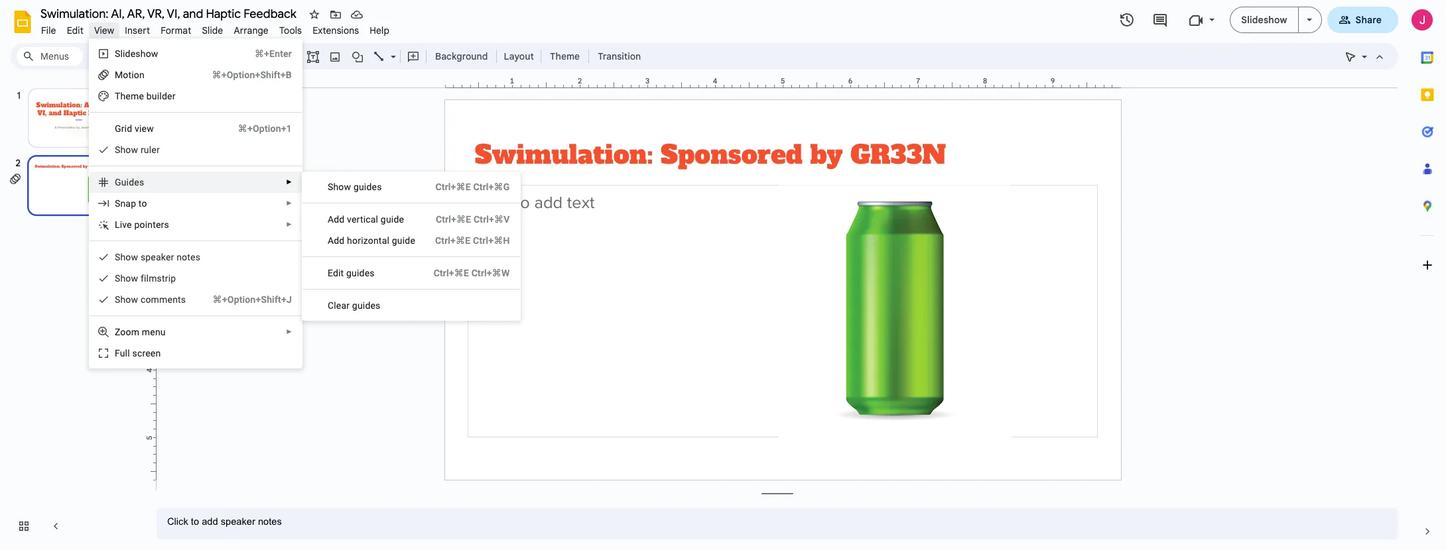 Task type: describe. For each thing, give the bounding box(es) containing it.
tools
[[279, 25, 302, 36]]

otes
[[182, 252, 200, 263]]

⌘+option+shift+j
[[213, 295, 292, 305]]

slideshow p element
[[115, 48, 162, 59]]

gui d es
[[115, 177, 144, 188]]

orizontal
[[352, 236, 389, 246]]

extensions
[[313, 25, 359, 36]]

layout button
[[500, 46, 538, 66]]

transition button
[[592, 46, 647, 66]]

show for show speaker n otes
[[115, 252, 138, 263]]

z
[[115, 327, 120, 338]]

share
[[1356, 14, 1382, 26]]

add h orizontal guide
[[328, 236, 415, 246]]

clear guides c element
[[328, 301, 384, 311]]

ctrl+⌘e ctrl+⌘g
[[435, 182, 510, 192]]

theme builder m element
[[115, 91, 180, 102]]

m
[[131, 91, 139, 102]]

show ruler r element
[[115, 145, 164, 155]]

arrange
[[234, 25, 269, 36]]

theme
[[550, 50, 580, 62]]

show c omments
[[115, 295, 186, 305]]

ctrl+⌘e ctrl+⌘v
[[436, 214, 510, 225]]

add for add v ertical guide
[[328, 214, 345, 225]]

speaker
[[141, 252, 174, 263]]

show speaker n otes
[[115, 252, 200, 263]]

e
[[328, 268, 333, 279]]

► for z oom menu
[[286, 328, 292, 336]]

insert
[[125, 25, 150, 36]]

slideshow button
[[1230, 7, 1299, 33]]

Menus field
[[17, 47, 83, 66]]

show comments c element
[[115, 295, 190, 305]]

guides for c lear guides
[[352, 301, 380, 311]]

ctrl+⌘e ctrl+⌘h element
[[419, 234, 510, 247]]

mode and view toolbar
[[1340, 43, 1390, 70]]

file
[[41, 25, 56, 36]]

edit
[[67, 25, 84, 36]]

builder
[[146, 91, 176, 102]]

tab list inside menu bar banner
[[1409, 39, 1446, 513]]

show for show f ilmstrip
[[115, 273, 138, 284]]

ctrl+⌘e for ctrl+⌘e ctrl+⌘v
[[436, 214, 471, 225]]

ctrl+⌘e ctrl+⌘w element
[[418, 267, 510, 280]]

gui
[[115, 177, 129, 188]]

f
[[115, 348, 120, 359]]

arrange menu item
[[228, 23, 274, 38]]

f
[[141, 273, 144, 284]]

insert image image
[[327, 47, 343, 66]]

c
[[141, 295, 146, 305]]

ctrl+⌘e ctrl+⌘h
[[435, 236, 510, 246]]

add v ertical guide
[[328, 214, 404, 225]]

z oom menu
[[115, 327, 166, 338]]

format menu item
[[155, 23, 197, 38]]

insert menu item
[[120, 23, 155, 38]]

file menu item
[[36, 23, 61, 38]]

to
[[139, 198, 147, 209]]

ctrl+⌘g
[[473, 182, 510, 192]]

show speaker notes n element
[[115, 252, 204, 263]]

show guides s element
[[328, 182, 386, 192]]

ctrl+⌘e ctrl+⌘v element
[[420, 213, 510, 226]]

guide for add v ertical guide
[[381, 214, 404, 225]]

ertical
[[352, 214, 378, 225]]

menu bar banner
[[0, 0, 1446, 551]]

ilmstrip
[[144, 273, 176, 284]]

ctrl+⌘e for ctrl+⌘e ctrl+⌘g
[[435, 182, 471, 192]]

menu bar inside menu bar banner
[[36, 17, 395, 39]]

e dit guides
[[328, 268, 375, 279]]

slideshow for slideshow button
[[1241, 14, 1287, 26]]

g
[[115, 123, 121, 134]]

the m e builder
[[115, 91, 176, 102]]

es
[[134, 177, 144, 188]]

show filmstrip f element
[[115, 273, 180, 284]]

omments
[[146, 295, 186, 305]]

application containing slideshow
[[0, 0, 1446, 551]]

lear
[[334, 301, 350, 311]]

s
[[328, 182, 333, 192]]

help
[[370, 25, 390, 36]]

background
[[435, 50, 488, 62]]

ive
[[120, 220, 132, 230]]

► for es
[[286, 178, 292, 186]]

help menu item
[[364, 23, 395, 38]]

s how guides
[[328, 182, 382, 192]]



Task type: locate. For each thing, give the bounding box(es) containing it.
slideshow for slideshow p element
[[115, 48, 158, 59]]

guides
[[354, 182, 382, 192], [346, 268, 375, 279], [352, 301, 380, 311]]

ctrl+⌘e ctrl+⌘w
[[434, 268, 510, 279]]

live pointer settings image
[[1359, 48, 1367, 52]]

ll
[[125, 348, 130, 359]]

view
[[135, 123, 154, 134]]

shape image
[[350, 47, 365, 66]]

1 vertical spatial slideshow
[[115, 48, 158, 59]]

uler
[[144, 145, 160, 155]]

main toolbar
[[82, 46, 648, 66]]

pointers
[[134, 220, 169, 230]]

guides right dit
[[346, 268, 375, 279]]

3 ► from the top
[[286, 221, 292, 228]]

1 vertical spatial add
[[328, 236, 345, 246]]

format
[[161, 25, 191, 36]]

⌘+enter element
[[239, 47, 292, 60]]

0 horizontal spatial slideshow
[[115, 48, 158, 59]]

show for show c omments
[[115, 295, 138, 305]]

show r uler
[[115, 145, 160, 155]]

show
[[115, 145, 138, 155], [115, 252, 138, 263], [115, 273, 138, 284], [115, 295, 138, 305]]

show f ilmstrip
[[115, 273, 176, 284]]

motion a element
[[115, 70, 149, 80]]

guide for add h orizontal guide
[[392, 236, 415, 246]]

oom
[[120, 327, 139, 338]]

menu
[[89, 38, 302, 369], [302, 172, 520, 321]]

transition
[[598, 50, 641, 62]]

⌘+option+shift+b
[[212, 70, 292, 80]]

ctrl+⌘h
[[473, 236, 510, 246]]

guide
[[381, 214, 404, 225], [392, 236, 415, 246]]

0 vertical spatial add
[[328, 214, 345, 225]]

motion
[[115, 70, 145, 80]]

v
[[347, 214, 352, 225]]

⌘+option+1 element
[[222, 122, 292, 135]]

1 ► from the top
[[286, 178, 292, 186]]

guide right ertical
[[381, 214, 404, 225]]

add left h
[[328, 236, 345, 246]]

ctrl+⌘e down ctrl+⌘e ctrl+⌘v element
[[435, 236, 471, 246]]

screen
[[132, 348, 161, 359]]

show left the c
[[115, 295, 138, 305]]

⌘+option+1
[[238, 123, 292, 134]]

tools menu item
[[274, 23, 307, 38]]

ctrl+⌘e ctrl+⌘g element
[[420, 180, 510, 194]]

h
[[347, 236, 352, 246]]

guide right the orizontal
[[392, 236, 415, 246]]

0 vertical spatial guides
[[354, 182, 382, 192]]

ctrl+⌘e
[[435, 182, 471, 192], [436, 214, 471, 225], [435, 236, 471, 246], [434, 268, 469, 279]]

⌘+option+shift+b element
[[196, 68, 292, 82]]

►
[[286, 178, 292, 186], [286, 200, 292, 207], [286, 221, 292, 228], [286, 328, 292, 336]]

background button
[[429, 46, 494, 66]]

1 show from the top
[[115, 145, 138, 155]]

rid
[[121, 123, 132, 134]]

menu bar
[[36, 17, 395, 39]]

the
[[115, 91, 131, 102]]

n
[[177, 252, 182, 263]]

ctrl+⌘e down ctrl+⌘e ctrl+⌘h element
[[434, 268, 469, 279]]

2 ► from the top
[[286, 200, 292, 207]]

slideshow inside button
[[1241, 14, 1287, 26]]

d
[[129, 177, 134, 188]]

slide
[[202, 25, 223, 36]]

► for l ive pointers
[[286, 221, 292, 228]]

0 vertical spatial guide
[[381, 214, 404, 225]]

e
[[139, 91, 144, 102]]

live pointers l element
[[115, 220, 173, 230]]

add
[[328, 214, 345, 225], [328, 236, 345, 246]]

ctrl+⌘e for ctrl+⌘e ctrl+⌘w
[[434, 268, 469, 279]]

snap to
[[115, 198, 147, 209]]

f u ll screen
[[115, 348, 161, 359]]

ctrl+⌘e up ctrl+⌘e ctrl+⌘v element
[[435, 182, 471, 192]]

snap
[[115, 198, 136, 209]]

r
[[141, 145, 144, 155]]

application
[[0, 0, 1446, 551]]

ctrl+⌘e up ctrl+⌘e ctrl+⌘h element
[[436, 214, 471, 225]]

2 add from the top
[[328, 236, 345, 246]]

snap to x element
[[115, 198, 151, 209]]

c lear guides
[[328, 301, 380, 311]]

guides right lear
[[352, 301, 380, 311]]

view
[[94, 25, 114, 36]]

slide menu item
[[197, 23, 228, 38]]

2 show from the top
[[115, 252, 138, 263]]

l
[[115, 220, 120, 230]]

dit
[[333, 268, 344, 279]]

Star checkbox
[[305, 5, 324, 24]]

menu containing s
[[302, 172, 520, 321]]

edit menu item
[[61, 23, 89, 38]]

show up "show f ilmstrip"
[[115, 252, 138, 263]]

3 show from the top
[[115, 273, 138, 284]]

4 ► from the top
[[286, 328, 292, 336]]

show for show r uler
[[115, 145, 138, 155]]

guides for s how guides
[[354, 182, 382, 192]]

view menu item
[[89, 23, 120, 38]]

slideshow up motion a element
[[115, 48, 158, 59]]

add horizontal guide h element
[[328, 236, 419, 246]]

start slideshow (⌘+enter) image
[[1307, 19, 1312, 21]]

guides for e dit guides
[[346, 268, 375, 279]]

menu bar containing file
[[36, 17, 395, 39]]

g rid view
[[115, 123, 154, 134]]

layout
[[504, 50, 534, 62]]

guides d element
[[115, 177, 148, 188]]

show left r
[[115, 145, 138, 155]]

extensions menu item
[[307, 23, 364, 38]]

navigation
[[0, 75, 146, 551]]

guides right how at top
[[354, 182, 382, 192]]

4 show from the top
[[115, 295, 138, 305]]

1 horizontal spatial slideshow
[[1241, 14, 1287, 26]]

add left v
[[328, 214, 345, 225]]

theme button
[[544, 46, 586, 66]]

how
[[333, 182, 351, 192]]

menu containing slideshow
[[89, 38, 302, 369]]

Rename text field
[[36, 5, 304, 21]]

ctrl+⌘v
[[474, 214, 510, 225]]

tab list
[[1409, 39, 1446, 513]]

ctrl+⌘e for ctrl+⌘e ctrl+⌘h
[[435, 236, 471, 246]]

0 vertical spatial slideshow
[[1241, 14, 1287, 26]]

edit guides e element
[[328, 268, 379, 279]]

2 vertical spatial guides
[[352, 301, 380, 311]]

add for add h orizontal guide
[[328, 236, 345, 246]]

show left 'f'
[[115, 273, 138, 284]]

menu
[[142, 327, 166, 338]]

1 vertical spatial guides
[[346, 268, 375, 279]]

ctrl+⌘w
[[472, 268, 510, 279]]

l ive pointers
[[115, 220, 169, 230]]

grid view g element
[[115, 123, 158, 134]]

1 vertical spatial guide
[[392, 236, 415, 246]]

⌘+enter
[[255, 48, 292, 59]]

slideshow
[[1241, 14, 1287, 26], [115, 48, 158, 59]]

⌘+option+shift+j element
[[197, 293, 292, 306]]

c
[[328, 301, 334, 311]]

slideshow inside menu
[[115, 48, 158, 59]]

full screen u element
[[115, 348, 165, 359]]

1 add from the top
[[328, 214, 345, 225]]

zoom menu z element
[[115, 327, 170, 338]]

u
[[120, 348, 125, 359]]

slideshow left "start slideshow (⌘+enter)" icon
[[1241, 14, 1287, 26]]

share button
[[1327, 7, 1398, 33]]

add vertical guide v element
[[328, 214, 408, 225]]



Task type: vqa. For each thing, say whether or not it's contained in the screenshot.
Tools menu item
yes



